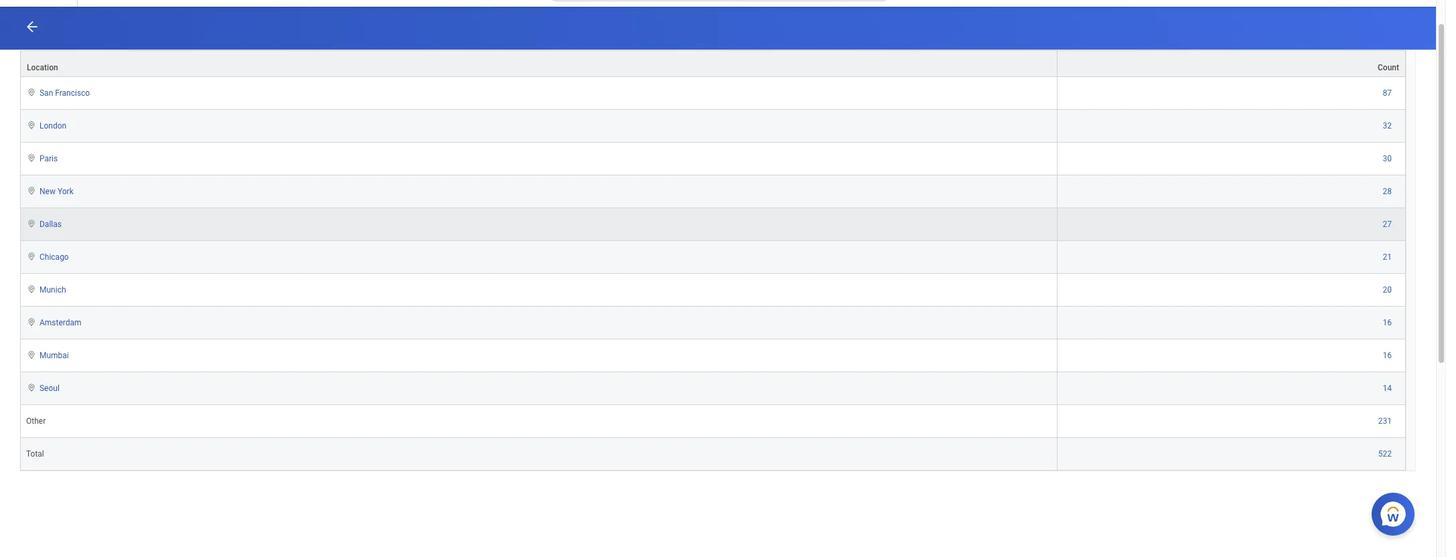 Task type: describe. For each thing, give the bounding box(es) containing it.
row containing amsterdam
[[20, 307, 1406, 340]]

paris
[[40, 154, 58, 163]]

new
[[40, 187, 56, 196]]

231
[[1379, 417, 1392, 426]]

seoul link
[[40, 381, 60, 393]]

location image for amsterdam
[[26, 318, 37, 327]]

16 button for amsterdam
[[1383, 318, 1394, 328]]

mumbai
[[40, 351, 69, 360]]

amsterdam
[[40, 318, 81, 328]]

231 button
[[1379, 416, 1394, 427]]

total
[[26, 450, 44, 459]]

munich link
[[40, 283, 66, 295]]

main content containing location
[[0, 7, 1437, 478]]

total element
[[26, 447, 44, 459]]

87 button
[[1383, 88, 1394, 99]]

row containing london
[[20, 110, 1406, 143]]

chicago
[[40, 253, 69, 262]]

san francisco
[[40, 88, 90, 98]]

location image for munich
[[26, 285, 37, 294]]

16 button for mumbai
[[1383, 350, 1394, 361]]

16 for amsterdam
[[1383, 318, 1392, 328]]

location image for paris
[[26, 153, 37, 163]]

row containing total
[[20, 438, 1406, 471]]

20
[[1383, 285, 1392, 295]]

21 button
[[1383, 252, 1394, 263]]

other element
[[26, 414, 46, 426]]

30
[[1383, 154, 1392, 163]]

20 button
[[1383, 285, 1394, 296]]

count
[[1378, 63, 1400, 72]]

other
[[26, 417, 46, 426]]

location image for san francisco
[[26, 88, 37, 97]]

dallas
[[40, 220, 62, 229]]

location image for london
[[26, 121, 37, 130]]

munich
[[40, 285, 66, 295]]

location button
[[21, 51, 1058, 76]]

522
[[1379, 450, 1392, 459]]

27 button
[[1383, 219, 1394, 230]]

san
[[40, 88, 53, 98]]

row containing chicago
[[20, 241, 1406, 274]]



Task type: vqa. For each thing, say whether or not it's contained in the screenshot.
the configure top termination reasons by gender image
no



Task type: locate. For each thing, give the bounding box(es) containing it.
location image left chicago link
[[26, 252, 37, 261]]

workday assistant region
[[1372, 488, 1420, 536]]

san francisco link
[[40, 86, 90, 98]]

york
[[58, 187, 74, 196]]

location image left new
[[26, 186, 37, 196]]

16 for mumbai
[[1383, 351, 1392, 360]]

row containing new york
[[20, 176, 1406, 208]]

london link
[[40, 119, 66, 131]]

14 button
[[1383, 383, 1394, 394]]

location image left mumbai
[[26, 350, 37, 360]]

main content
[[0, 7, 1437, 478]]

location image left paris
[[26, 153, 37, 163]]

5 location image from the top
[[26, 285, 37, 294]]

dallas link
[[40, 217, 62, 229]]

location image left the munich link
[[26, 285, 37, 294]]

3 location image from the top
[[26, 186, 37, 196]]

12 row from the top
[[20, 405, 1406, 438]]

87
[[1383, 88, 1392, 98]]

1 vertical spatial 16 button
[[1383, 350, 1394, 361]]

3 row from the top
[[20, 110, 1406, 143]]

row containing location
[[20, 50, 1406, 77]]

8 row from the top
[[20, 274, 1406, 307]]

new york
[[40, 187, 74, 196]]

11 row from the top
[[20, 373, 1406, 405]]

location image for mumbai
[[26, 350, 37, 360]]

chicago link
[[40, 250, 69, 262]]

10 row from the top
[[20, 340, 1406, 373]]

1 location image from the top
[[26, 88, 37, 97]]

1 16 button from the top
[[1383, 318, 1394, 328]]

5 row from the top
[[20, 176, 1406, 208]]

1 location image from the top
[[26, 153, 37, 163]]

1 row from the top
[[20, 50, 1406, 77]]

16 down 20 button
[[1383, 318, 1392, 328]]

13 row from the top
[[20, 438, 1406, 471]]

2 16 button from the top
[[1383, 350, 1394, 361]]

row
[[20, 50, 1406, 77], [20, 77, 1406, 110], [20, 110, 1406, 143], [20, 143, 1406, 176], [20, 176, 1406, 208], [20, 208, 1406, 241], [20, 241, 1406, 274], [20, 274, 1406, 307], [20, 307, 1406, 340], [20, 340, 1406, 373], [20, 373, 1406, 405], [20, 405, 1406, 438], [20, 438, 1406, 471]]

row containing seoul
[[20, 373, 1406, 405]]

6 row from the top
[[20, 208, 1406, 241]]

16 button
[[1383, 318, 1394, 328], [1383, 350, 1394, 361]]

row containing other
[[20, 405, 1406, 438]]

location image for dallas
[[26, 219, 37, 228]]

location image for new york
[[26, 186, 37, 196]]

0 vertical spatial 16
[[1383, 318, 1392, 328]]

2 row from the top
[[20, 77, 1406, 110]]

london
[[40, 121, 66, 131]]

amsterdam link
[[40, 316, 81, 328]]

4 location image from the top
[[26, 252, 37, 261]]

location image left dallas link
[[26, 219, 37, 228]]

row containing munich
[[20, 274, 1406, 307]]

21
[[1383, 253, 1392, 262]]

count button
[[1058, 51, 1406, 76]]

row containing dallas
[[20, 208, 1406, 241]]

7 row from the top
[[20, 241, 1406, 274]]

28
[[1383, 187, 1392, 196]]

seoul
[[40, 384, 60, 393]]

row containing paris
[[20, 143, 1406, 176]]

27
[[1383, 220, 1392, 229]]

16 button up 14
[[1383, 350, 1394, 361]]

location image left the amsterdam
[[26, 318, 37, 327]]

522 button
[[1379, 449, 1394, 460]]

row containing san francisco
[[20, 77, 1406, 110]]

3 location image from the top
[[26, 318, 37, 327]]

paris link
[[40, 151, 58, 163]]

location image
[[26, 153, 37, 163], [26, 219, 37, 228], [26, 318, 37, 327], [26, 350, 37, 360], [26, 383, 37, 393]]

location image for chicago
[[26, 252, 37, 261]]

1 16 from the top
[[1383, 318, 1392, 328]]

16 button down 20 button
[[1383, 318, 1394, 328]]

location image left san
[[26, 88, 37, 97]]

32 button
[[1383, 121, 1394, 131]]

1 vertical spatial 16
[[1383, 351, 1392, 360]]

location
[[27, 63, 58, 72]]

2 16 from the top
[[1383, 351, 1392, 360]]

9 row from the top
[[20, 307, 1406, 340]]

previous page image
[[24, 19, 40, 35]]

30 button
[[1383, 153, 1394, 164]]

16
[[1383, 318, 1392, 328], [1383, 351, 1392, 360]]

28 button
[[1383, 186, 1394, 197]]

location image left london on the top of the page
[[26, 121, 37, 130]]

new york link
[[40, 184, 74, 196]]

5 location image from the top
[[26, 383, 37, 393]]

2 location image from the top
[[26, 219, 37, 228]]

location image for seoul
[[26, 383, 37, 393]]

32
[[1383, 121, 1392, 131]]

2 location image from the top
[[26, 121, 37, 130]]

location image left seoul link
[[26, 383, 37, 393]]

0 vertical spatial 16 button
[[1383, 318, 1394, 328]]

mumbai link
[[40, 348, 69, 360]]

16 up 14
[[1383, 351, 1392, 360]]

location image
[[26, 88, 37, 97], [26, 121, 37, 130], [26, 186, 37, 196], [26, 252, 37, 261], [26, 285, 37, 294]]

14
[[1383, 384, 1392, 393]]

row containing mumbai
[[20, 340, 1406, 373]]

4 location image from the top
[[26, 350, 37, 360]]

4 row from the top
[[20, 143, 1406, 176]]

francisco
[[55, 88, 90, 98]]



